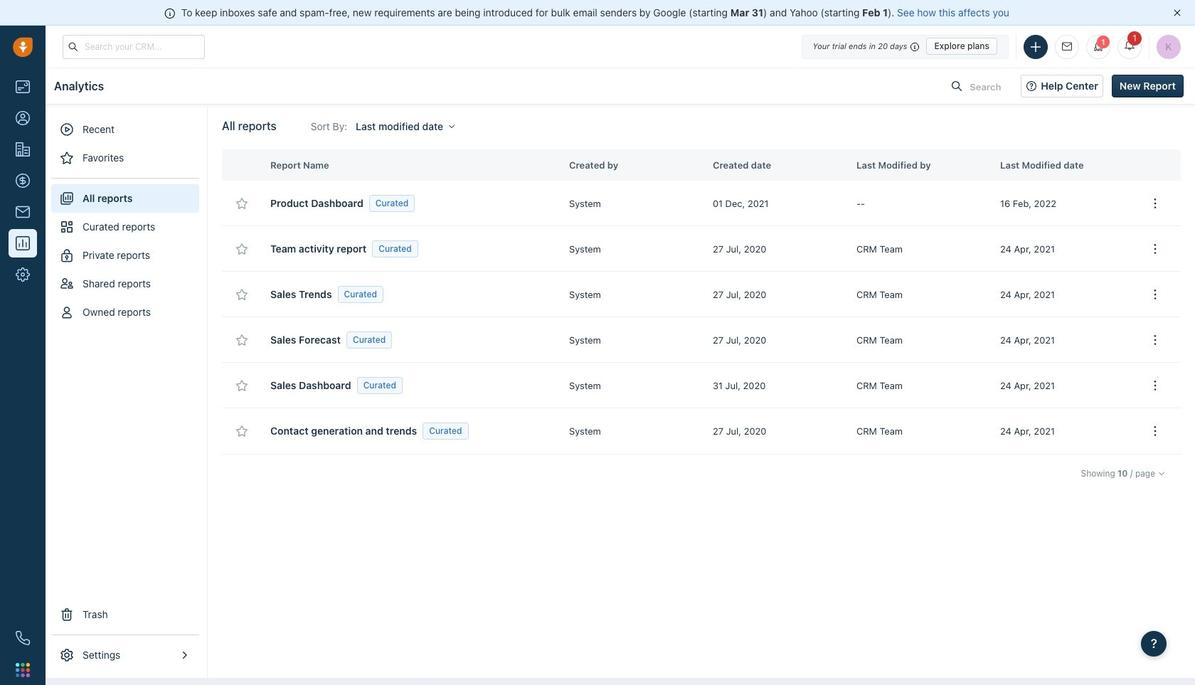 Task type: locate. For each thing, give the bounding box(es) containing it.
phone image
[[16, 631, 30, 645]]

phone element
[[9, 624, 37, 652]]

send email image
[[1062, 42, 1072, 51]]



Task type: describe. For each thing, give the bounding box(es) containing it.
close image
[[1174, 9, 1181, 16]]

Search your CRM... text field
[[63, 35, 205, 59]]

freshworks switcher image
[[16, 663, 30, 677]]



Task type: vqa. For each thing, say whether or not it's contained in the screenshot.
down ICON on the left top of page
no



